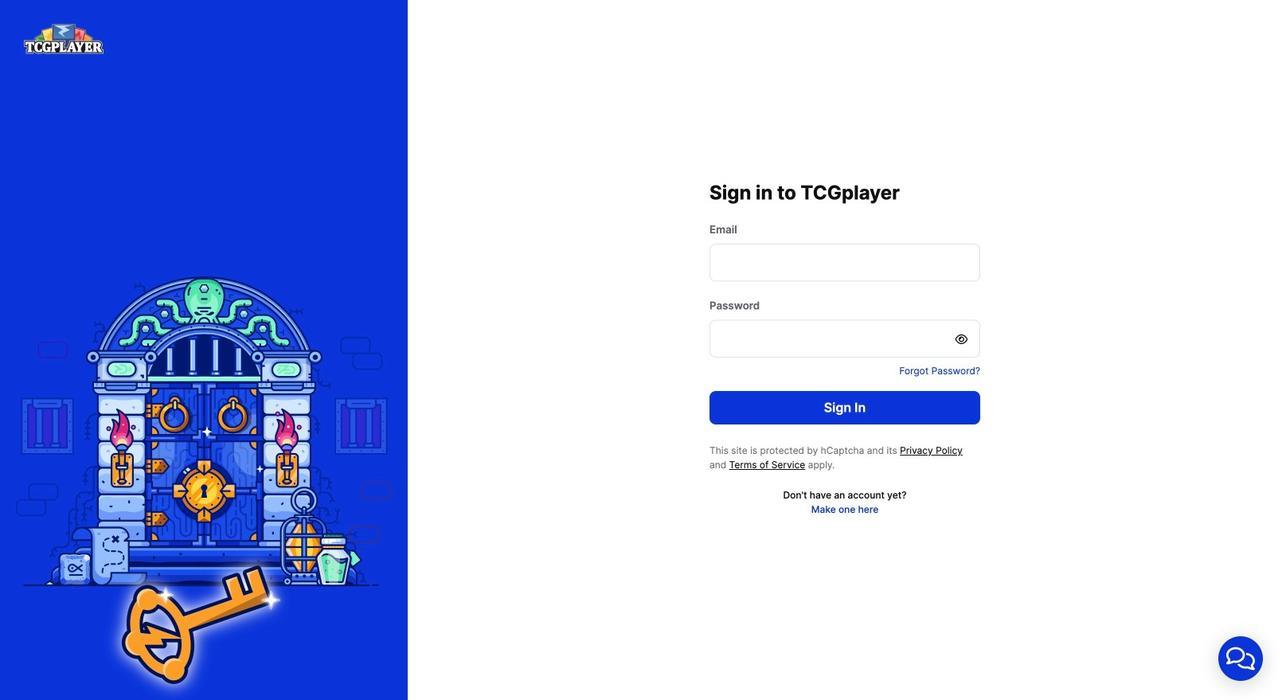 Task type: locate. For each thing, give the bounding box(es) containing it.
hide your password button image
[[956, 334, 970, 345]]

Email email field
[[710, 244, 981, 282]]

application
[[1200, 618, 1283, 700]]

Password password field
[[710, 320, 981, 358]]

tcgplayer.com image
[[24, 24, 104, 54]]



Task type: vqa. For each thing, say whether or not it's contained in the screenshot.
Caret Down icon on the top right of page
no



